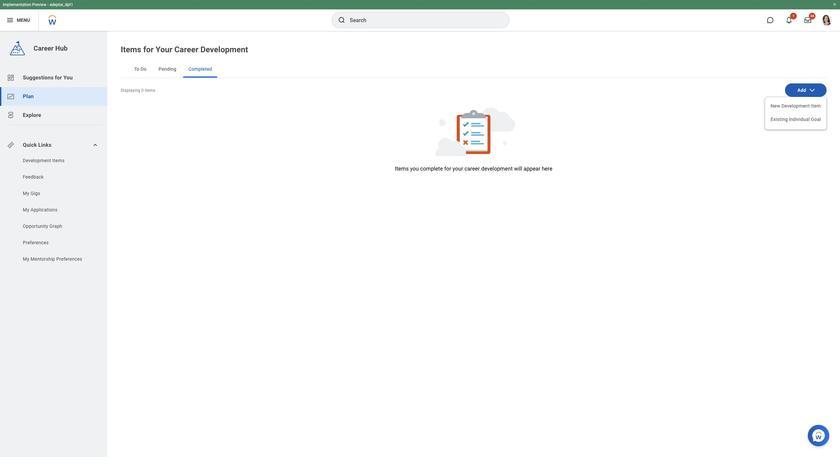 Task type: describe. For each thing, give the bounding box(es) containing it.
suggestions for you link
[[0, 68, 107, 87]]

implementation preview -   adeptai_dpt1
[[3, 2, 73, 7]]

0 horizontal spatial development
[[23, 158, 51, 163]]

items for your career development
[[121, 45, 248, 54]]

Search Workday  search field
[[350, 13, 495, 28]]

add button
[[785, 84, 827, 97]]

development inside button
[[782, 103, 810, 109]]

34
[[811, 14, 814, 18]]

your
[[156, 45, 172, 54]]

individual
[[789, 117, 810, 122]]

-
[[47, 2, 49, 7]]

implementation
[[3, 2, 31, 7]]

pending button
[[153, 60, 182, 78]]

menu button
[[0, 9, 39, 31]]

timeline milestone image
[[7, 111, 15, 119]]

0 horizontal spatial career
[[34, 44, 54, 52]]

item
[[811, 103, 821, 109]]

menu banner
[[0, 0, 840, 31]]

career hub
[[34, 44, 68, 52]]

existing individual goal
[[771, 117, 821, 122]]

link image
[[7, 141, 15, 149]]

preferences inside my mentorship preferences link
[[56, 257, 82, 262]]

new development item
[[771, 103, 821, 109]]

plan link
[[0, 87, 107, 106]]

justify image
[[6, 16, 14, 24]]

completed button
[[183, 60, 218, 78]]

explore
[[23, 112, 41, 118]]

items for items you complete for your career development will appear here
[[395, 166, 409, 172]]

list containing development items
[[0, 157, 107, 264]]

1
[[793, 14, 795, 18]]

preview
[[32, 2, 46, 7]]

for for your
[[143, 45, 154, 54]]

complete
[[420, 166, 443, 172]]

add
[[798, 88, 806, 93]]

items you complete for your career development will appear here
[[395, 166, 553, 172]]

completed
[[188, 66, 212, 72]]

my gigs
[[23, 191, 40, 196]]

opportunity graph
[[23, 224, 62, 229]]

quick links element
[[7, 139, 102, 152]]

my for my mentorship preferences
[[23, 257, 29, 262]]

opportunity
[[23, 224, 48, 229]]

tab list containing to do
[[121, 60, 827, 78]]

mentorship
[[31, 257, 55, 262]]

add menu
[[765, 100, 827, 127]]

my for my gigs
[[23, 191, 29, 196]]

dashboard image
[[7, 74, 15, 82]]

feedback link
[[22, 174, 91, 180]]

1 horizontal spatial career
[[174, 45, 198, 54]]

list containing suggestions for you
[[0, 68, 107, 125]]

goal
[[811, 117, 821, 122]]

for for you
[[55, 74, 62, 81]]

profile logan mcneil image
[[821, 15, 832, 27]]

pending
[[159, 66, 176, 72]]

gigs
[[31, 191, 40, 196]]

applications
[[31, 207, 57, 213]]

new
[[771, 103, 780, 109]]

existing
[[771, 117, 788, 122]]

notifications large image
[[786, 17, 793, 23]]

chevron down image
[[809, 87, 816, 94]]

1 horizontal spatial development
[[200, 45, 248, 54]]



Task type: vqa. For each thing, say whether or not it's contained in the screenshot.
IT,
no



Task type: locate. For each thing, give the bounding box(es) containing it.
development
[[200, 45, 248, 54], [782, 103, 810, 109], [23, 158, 51, 163]]

1 vertical spatial my
[[23, 207, 29, 213]]

preferences down the opportunity
[[23, 240, 49, 246]]

explore link
[[0, 106, 107, 125]]

items for items for your career development
[[121, 45, 141, 54]]

hub
[[55, 44, 68, 52]]

my mentorship preferences
[[23, 257, 82, 262]]

my left mentorship at bottom
[[23, 257, 29, 262]]

suggestions
[[23, 74, 54, 81]]

to
[[134, 66, 139, 72]]

items left the you
[[395, 166, 409, 172]]

will
[[514, 166, 522, 172]]

new development item button
[[765, 100, 827, 113]]

my for my applications
[[23, 207, 29, 213]]

0 horizontal spatial preferences
[[23, 240, 49, 246]]

list
[[0, 68, 107, 125], [0, 157, 107, 264]]

existing individual goal button
[[765, 113, 827, 127]]

2 vertical spatial items
[[395, 166, 409, 172]]

1 horizontal spatial for
[[143, 45, 154, 54]]

my applications
[[23, 207, 57, 213]]

0 vertical spatial items
[[121, 45, 141, 54]]

you
[[63, 74, 73, 81]]

do
[[141, 66, 147, 72]]

1 button
[[782, 13, 797, 28]]

development items
[[23, 158, 65, 163]]

items
[[145, 88, 155, 93]]

preferences down preferences link
[[56, 257, 82, 262]]

0 vertical spatial list
[[0, 68, 107, 125]]

appear
[[524, 166, 541, 172]]

displaying
[[121, 88, 140, 93]]

development up completed
[[200, 45, 248, 54]]

menu
[[17, 17, 30, 23]]

adeptai_dpt1
[[50, 2, 73, 7]]

suggestions for you
[[23, 74, 73, 81]]

opportunity graph link
[[22, 223, 91, 230]]

for inside 'link'
[[55, 74, 62, 81]]

0 vertical spatial for
[[143, 45, 154, 54]]

1 my from the top
[[23, 191, 29, 196]]

quick links
[[23, 142, 52, 148]]

1 list from the top
[[0, 68, 107, 125]]

1 vertical spatial preferences
[[56, 257, 82, 262]]

items down quick links "element"
[[52, 158, 65, 163]]

0 vertical spatial my
[[23, 191, 29, 196]]

for
[[143, 45, 154, 54], [55, 74, 62, 81], [444, 166, 451, 172]]

0 vertical spatial preferences
[[23, 240, 49, 246]]

0 horizontal spatial items
[[52, 158, 65, 163]]

2 vertical spatial for
[[444, 166, 451, 172]]

1 vertical spatial list
[[0, 157, 107, 264]]

feedback
[[23, 174, 44, 180]]

chevron up small image
[[92, 142, 99, 149]]

items
[[121, 45, 141, 54], [52, 158, 65, 163], [395, 166, 409, 172]]

career
[[465, 166, 480, 172]]

career left hub
[[34, 44, 54, 52]]

2 list from the top
[[0, 157, 107, 264]]

2 my from the top
[[23, 207, 29, 213]]

to do
[[134, 66, 147, 72]]

my mentorship preferences link
[[22, 256, 91, 263]]

1 vertical spatial for
[[55, 74, 62, 81]]

preferences inside preferences link
[[23, 240, 49, 246]]

1 horizontal spatial items
[[121, 45, 141, 54]]

onboarding home image
[[7, 93, 15, 101]]

preferences link
[[22, 240, 91, 246]]

my down 'my gigs'
[[23, 207, 29, 213]]

career right your
[[174, 45, 198, 54]]

my applications link
[[22, 207, 91, 213]]

items up 'to'
[[121, 45, 141, 54]]

my left gigs
[[23, 191, 29, 196]]

here
[[542, 166, 553, 172]]

34 button
[[801, 13, 816, 28]]

you
[[410, 166, 419, 172]]

preferences
[[23, 240, 49, 246], [56, 257, 82, 262]]

my
[[23, 191, 29, 196], [23, 207, 29, 213], [23, 257, 29, 262]]

1 horizontal spatial preferences
[[56, 257, 82, 262]]

to do button
[[129, 60, 152, 78]]

my gigs link
[[22, 190, 91, 197]]

quick
[[23, 142, 37, 148]]

2 vertical spatial development
[[23, 158, 51, 163]]

close environment banner image
[[833, 2, 837, 6]]

1 vertical spatial development
[[782, 103, 810, 109]]

3 my from the top
[[23, 257, 29, 262]]

development items link
[[22, 157, 91, 164]]

inbox large image
[[805, 17, 811, 23]]

2 horizontal spatial items
[[395, 166, 409, 172]]

development
[[481, 166, 513, 172]]

displaying 0 items
[[121, 88, 155, 93]]

search image
[[338, 16, 346, 24]]

0 vertical spatial development
[[200, 45, 248, 54]]

2 vertical spatial my
[[23, 257, 29, 262]]

development down quick links
[[23, 158, 51, 163]]

0 horizontal spatial for
[[55, 74, 62, 81]]

tab list
[[121, 60, 827, 78]]

your
[[453, 166, 463, 172]]

0
[[141, 88, 144, 93]]

plan
[[23, 93, 34, 100]]

links
[[38, 142, 52, 148]]

2 horizontal spatial for
[[444, 166, 451, 172]]

graph
[[49, 224, 62, 229]]

development up existing individual goal
[[782, 103, 810, 109]]

1 vertical spatial items
[[52, 158, 65, 163]]

career
[[34, 44, 54, 52], [174, 45, 198, 54]]

2 horizontal spatial development
[[782, 103, 810, 109]]



